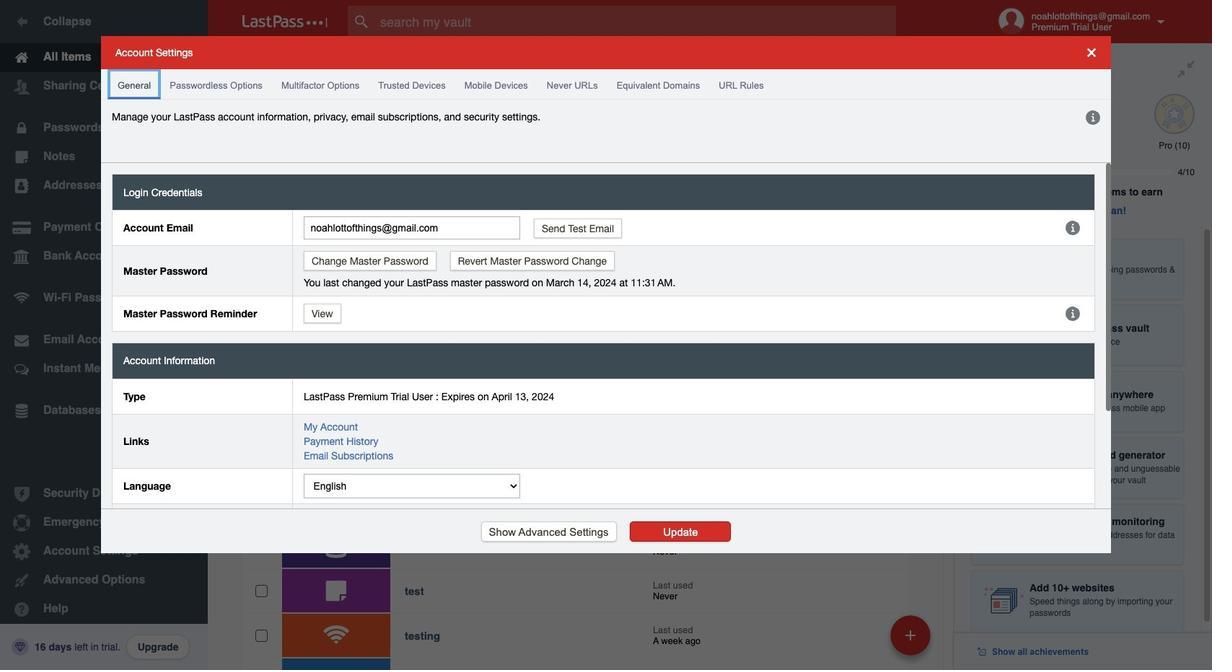 Task type: describe. For each thing, give the bounding box(es) containing it.
vault options navigation
[[208, 43, 954, 87]]

new item navigation
[[886, 611, 940, 670]]

Search search field
[[348, 6, 924, 38]]

lastpass image
[[242, 15, 328, 28]]

new item image
[[906, 630, 916, 640]]



Task type: locate. For each thing, give the bounding box(es) containing it.
main navigation navigation
[[0, 0, 208, 670]]

search my vault text field
[[348, 6, 924, 38]]



Task type: vqa. For each thing, say whether or not it's contained in the screenshot.
the main navigation navigation
yes



